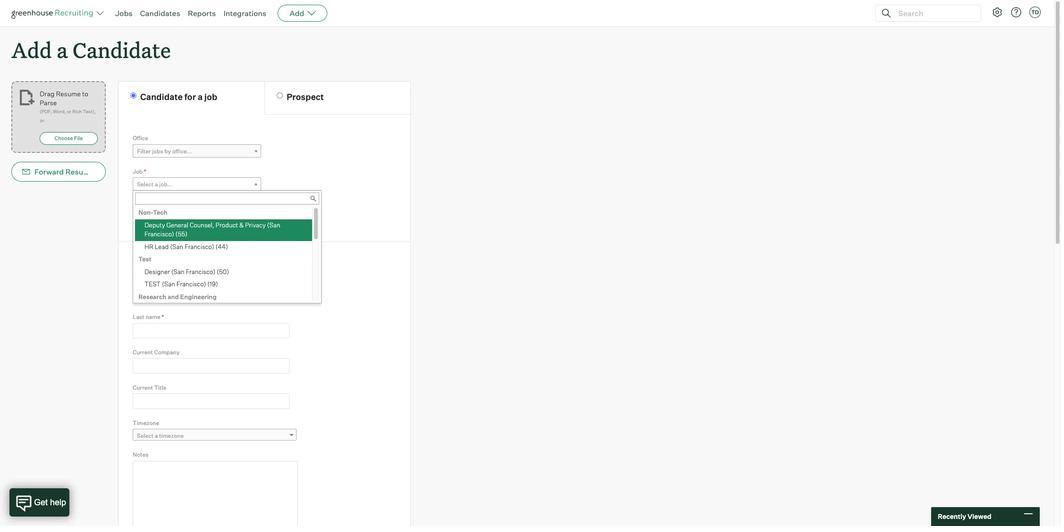 Task type: describe. For each thing, give the bounding box(es) containing it.
test
[[145, 281, 161, 288]]

filter jobs by office... link
[[133, 144, 261, 158]]

forward resume via email button
[[11, 162, 128, 182]]

add for add a candidate
[[11, 36, 52, 64]]

francisco) inside hr lead (san francisco) (44) option
[[185, 243, 214, 251]]

initial stage
[[133, 201, 164, 208]]

Notes text field
[[133, 461, 298, 527]]

stage
[[149, 201, 164, 208]]

deputy general counsel, product & privacy (san francisco) (55)
[[145, 221, 280, 238]]

viewed
[[968, 513, 992, 521]]

0 vertical spatial company
[[167, 255, 207, 266]]

to
[[82, 90, 88, 98]]

select a timezone
[[137, 433, 184, 440]]

current title
[[133, 385, 166, 392]]

office...
[[172, 148, 192, 155]]

non-tech option
[[135, 207, 312, 220]]

current for current title
[[133, 385, 153, 392]]

candidates link
[[140, 9, 180, 18]]

(san up test (san francisco) (19)
[[171, 268, 185, 276]]

text),
[[83, 109, 96, 114]]

integrations
[[224, 9, 267, 18]]

Candidate for a job radio
[[130, 93, 137, 99]]

privacy
[[245, 221, 266, 229]]

engineering
[[180, 293, 217, 301]]

francisco) inside deputy general counsel, product & privacy (san francisco) (55)
[[145, 231, 174, 238]]

a for candidate
[[57, 36, 68, 64]]

notes
[[133, 452, 149, 459]]

candidate for a job
[[140, 92, 217, 102]]

resume for drag
[[56, 90, 81, 98]]

1 - from the left
[[137, 214, 140, 221]]

job...
[[159, 181, 173, 188]]

recently viewed
[[938, 513, 992, 521]]

and
[[168, 293, 179, 301]]

(44)
[[216, 243, 228, 251]]

job
[[204, 92, 217, 102]]

hr lead (san francisco) (44) option
[[135, 241, 312, 254]]

filter jobs by office...
[[137, 148, 192, 155]]

hr lead (san francisco) (44)
[[145, 243, 228, 251]]

select a job...
[[137, 181, 173, 188]]

td button
[[1028, 5, 1043, 20]]

general
[[166, 221, 188, 229]]

job
[[133, 168, 143, 175]]

name & company
[[133, 255, 207, 266]]

filter
[[137, 148, 151, 155]]

designer (san francisco) (50) option
[[135, 266, 312, 279]]

list box containing non-tech
[[133, 207, 319, 410]]

(san up and
[[162, 281, 175, 288]]

reports
[[188, 9, 216, 18]]

td
[[1032, 9, 1039, 16]]

research and engineering
[[138, 293, 217, 301]]

(55)
[[176, 231, 187, 238]]

-- link
[[133, 211, 260, 225]]

via
[[96, 167, 106, 177]]

drag
[[40, 90, 55, 98]]

forward
[[34, 167, 64, 177]]

* for last name *
[[162, 314, 164, 321]]

choose
[[55, 135, 73, 142]]

test option
[[135, 254, 312, 266]]

test
[[138, 256, 151, 263]]

for
[[184, 92, 196, 102]]

francisco) inside test (san francisco) (19) option
[[177, 281, 206, 288]]

td button
[[1030, 7, 1041, 18]]

(pdf,
[[40, 109, 52, 114]]

last name *
[[133, 314, 164, 321]]

Prospect radio
[[277, 93, 283, 99]]

job *
[[133, 168, 146, 175]]

designer
[[145, 268, 170, 276]]

0 horizontal spatial or
[[40, 118, 44, 123]]

jobs
[[115, 9, 133, 18]]

name for last
[[146, 314, 160, 321]]

greenhouse recruiting image
[[11, 8, 96, 19]]

0 vertical spatial candidate
[[73, 36, 171, 64]]

resume for forward
[[65, 167, 94, 177]]

test (san francisco) (19)
[[145, 281, 218, 288]]

francisco) inside the designer (san francisco) (50) option
[[186, 268, 215, 276]]

tech
[[153, 209, 168, 216]]

select for select a job...
[[137, 181, 154, 188]]

rich
[[72, 109, 82, 114]]

1 vertical spatial &
[[159, 255, 165, 266]]

deputy general counsel, product & privacy (san francisco) (55) option
[[135, 220, 312, 241]]

a right for
[[198, 92, 203, 102]]

--
[[137, 214, 142, 221]]



Task type: vqa. For each thing, say whether or not it's contained in the screenshot.
"Text),"
yes



Task type: locate. For each thing, give the bounding box(es) containing it.
select for select a timezone
[[137, 433, 154, 440]]

1 horizontal spatial add
[[290, 9, 304, 18]]

2 - from the left
[[140, 214, 142, 221]]

0 vertical spatial name
[[146, 278, 161, 285]]

non-tech
[[138, 209, 168, 216]]

candidate down jobs link
[[73, 36, 171, 64]]

1 current from the top
[[133, 349, 153, 356]]

candidate
[[73, 36, 171, 64], [140, 92, 183, 102]]

parse
[[40, 99, 57, 107]]

timezone
[[159, 433, 184, 440]]

current left title
[[133, 385, 153, 392]]

(san inside deputy general counsel, product & privacy (san francisco) (55)
[[267, 221, 280, 229]]

first
[[133, 278, 145, 285]]

research and engineering option
[[135, 291, 312, 304]]

(19)
[[208, 281, 218, 288]]

or down (pdf,
[[40, 118, 44, 123]]

candidates
[[140, 9, 180, 18]]

company
[[167, 255, 207, 266], [154, 349, 180, 356]]

0 vertical spatial select
[[137, 181, 154, 188]]

reports link
[[188, 9, 216, 18]]

* right the test
[[162, 278, 165, 285]]

0 vertical spatial resume
[[56, 90, 81, 98]]

0 vertical spatial &
[[239, 221, 244, 229]]

Search text field
[[896, 6, 973, 20]]

& up designer
[[159, 255, 165, 266]]

(san right privacy
[[267, 221, 280, 229]]

1 horizontal spatial or
[[67, 109, 71, 114]]

1 vertical spatial *
[[162, 278, 165, 285]]

hr
[[145, 243, 153, 251]]

prospect
[[287, 92, 324, 102]]

company up title
[[154, 349, 180, 356]]

1 vertical spatial company
[[154, 349, 180, 356]]

company up 'designer (san francisco) (50)'
[[167, 255, 207, 266]]

last
[[133, 314, 144, 321]]

resume inside drag resume to parse (pdf, word, or rich text), or
[[56, 90, 81, 98]]

1 vertical spatial select
[[137, 433, 154, 440]]

name
[[146, 278, 161, 285], [146, 314, 160, 321]]

or
[[67, 109, 71, 114], [40, 118, 44, 123]]

jobs
[[152, 148, 163, 155]]

a
[[57, 36, 68, 64], [198, 92, 203, 102], [155, 181, 158, 188], [155, 433, 158, 440]]

francisco) up (19)
[[186, 268, 215, 276]]

(san down (55)
[[170, 243, 183, 251]]

0 vertical spatial or
[[67, 109, 71, 114]]

select down timezone
[[137, 433, 154, 440]]

deputy
[[145, 221, 165, 229]]

a for timezone
[[155, 433, 158, 440]]

resume inside forward resume via email button
[[65, 167, 94, 177]]

select a job... link
[[133, 178, 261, 191]]

1 vertical spatial resume
[[65, 167, 94, 177]]

recently
[[938, 513, 967, 521]]

name
[[133, 255, 157, 266]]

file
[[74, 135, 83, 142]]

resume left via
[[65, 167, 94, 177]]

current
[[133, 349, 153, 356], [133, 385, 153, 392]]

name for first
[[146, 278, 161, 285]]

word,
[[53, 109, 66, 114]]

designer (san francisco) (50)
[[145, 268, 229, 276]]

lead
[[155, 243, 169, 251]]

first name *
[[133, 278, 165, 285]]

(san
[[267, 221, 280, 229], [170, 243, 183, 251], [171, 268, 185, 276], [162, 281, 175, 288]]

select a timezone link
[[133, 430, 297, 443]]

0 vertical spatial *
[[144, 168, 146, 175]]

initial
[[133, 201, 147, 208]]

test (san francisco) (19) option
[[135, 279, 312, 291]]

current company
[[133, 349, 180, 356]]

timezone
[[133, 420, 159, 427]]

0 vertical spatial add
[[290, 9, 304, 18]]

0 vertical spatial current
[[133, 349, 153, 356]]

add inside "popup button"
[[290, 9, 304, 18]]

name down designer
[[146, 278, 161, 285]]

* for first name *
[[162, 278, 165, 285]]

francisco) down 'designer (san francisco) (50)'
[[177, 281, 206, 288]]

None text field
[[133, 323, 290, 339], [133, 359, 290, 374], [133, 394, 290, 409], [133, 323, 290, 339], [133, 359, 290, 374], [133, 394, 290, 409]]

or left 'rich'
[[67, 109, 71, 114]]

a left job...
[[155, 181, 158, 188]]

office
[[133, 135, 148, 142]]

add for add
[[290, 9, 304, 18]]

* down research
[[162, 314, 164, 321]]

2 current from the top
[[133, 385, 153, 392]]

1 vertical spatial add
[[11, 36, 52, 64]]

choose file
[[55, 135, 83, 142]]

0 horizontal spatial add
[[11, 36, 52, 64]]

0 horizontal spatial &
[[159, 255, 165, 266]]

name right the last at the bottom left
[[146, 314, 160, 321]]

francisco)
[[145, 231, 174, 238], [185, 243, 214, 251], [186, 268, 215, 276], [177, 281, 206, 288]]

a for job...
[[155, 181, 158, 188]]

1 vertical spatial name
[[146, 314, 160, 321]]

add a candidate
[[11, 36, 171, 64]]

2 vertical spatial *
[[162, 314, 164, 321]]

title
[[154, 385, 166, 392]]

1 horizontal spatial &
[[239, 221, 244, 229]]

(50)
[[217, 268, 229, 276]]

& left privacy
[[239, 221, 244, 229]]

& inside deputy general counsel, product & privacy (san francisco) (55)
[[239, 221, 244, 229]]

product
[[216, 221, 238, 229]]

1 vertical spatial candidate
[[140, 92, 183, 102]]

*
[[144, 168, 146, 175], [162, 278, 165, 285], [162, 314, 164, 321]]

select down job *
[[137, 181, 154, 188]]

resume
[[56, 90, 81, 98], [65, 167, 94, 177]]

resume left to
[[56, 90, 81, 98]]

current for current company
[[133, 349, 153, 356]]

* right job
[[144, 168, 146, 175]]

research
[[138, 293, 166, 301]]

None text field
[[135, 193, 319, 205], [133, 288, 290, 303], [135, 193, 319, 205], [133, 288, 290, 303]]

1 vertical spatial or
[[40, 118, 44, 123]]

jobs link
[[115, 9, 133, 18]]

1 select from the top
[[137, 181, 154, 188]]

integrations link
[[224, 9, 267, 18]]

drag resume to parse (pdf, word, or rich text), or
[[40, 90, 96, 123]]

list box
[[133, 207, 319, 410]]

2 select from the top
[[137, 433, 154, 440]]

counsel,
[[190, 221, 214, 229]]

a left timezone
[[155, 433, 158, 440]]

add
[[290, 9, 304, 18], [11, 36, 52, 64]]

candidate right candidate for a job 'radio'
[[140, 92, 183, 102]]

non-
[[138, 209, 153, 216]]

&
[[239, 221, 244, 229], [159, 255, 165, 266]]

francisco) down deputy on the left top of page
[[145, 231, 174, 238]]

1 vertical spatial current
[[133, 385, 153, 392]]

configure image
[[992, 7, 1003, 18]]

add button
[[278, 5, 327, 22]]

forward resume via email
[[34, 167, 128, 177]]

select
[[137, 181, 154, 188], [137, 433, 154, 440]]

a down greenhouse recruiting image
[[57, 36, 68, 64]]

by
[[165, 148, 171, 155]]

francisco) down deputy general counsel, product & privacy (san francisco) (55)
[[185, 243, 214, 251]]

email
[[108, 167, 128, 177]]

current down the last at the bottom left
[[133, 349, 153, 356]]



